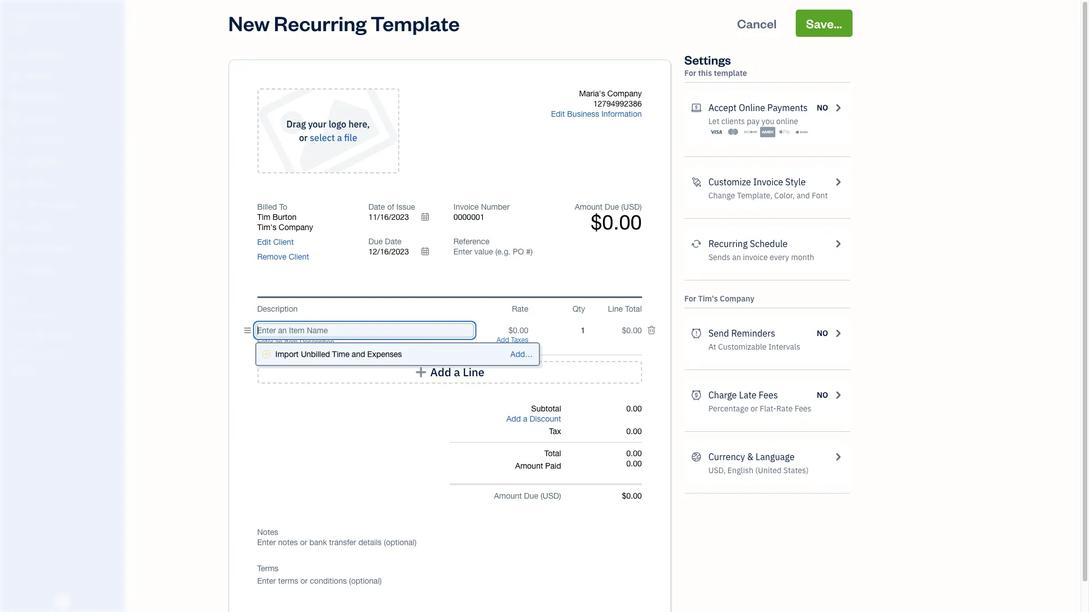 Task type: locate. For each thing, give the bounding box(es) containing it.
total
[[625, 305, 642, 314], [545, 449, 561, 459]]

edit up remove
[[257, 238, 271, 247]]

1 vertical spatial fees
[[795, 404, 812, 414]]

1 horizontal spatial due
[[524, 492, 539, 501]]

0 horizontal spatial maria's
[[9, 10, 39, 22]]

2 no from the top
[[817, 329, 829, 339]]

chevronright image for send reminders
[[833, 327, 844, 340]]

maria's for maria's company owner
[[9, 10, 39, 22]]

percentage
[[709, 404, 749, 414]]

estimate image
[[7, 92, 21, 104]]

1 for from the top
[[685, 68, 697, 78]]

2 chevronright image from the top
[[833, 237, 844, 251]]

1 horizontal spatial line
[[608, 305, 623, 314]]

0 horizontal spatial usd
[[543, 492, 559, 501]]

maria's company 12794992386 edit business information
[[551, 89, 642, 119]]

drag your logo here , or select a file
[[287, 119, 370, 144]]

2 vertical spatial chevronright image
[[833, 451, 844, 464]]

line
[[608, 305, 623, 314], [463, 365, 485, 380]]

Enter an Item Description text field
[[257, 338, 472, 347]]

for left 'this'
[[685, 68, 697, 78]]

2 vertical spatial amount
[[494, 492, 522, 501]]

usd inside amount due ( usd ) $0.00
[[624, 203, 640, 212]]

maria's inside maria's company owner
[[9, 10, 39, 22]]

total up line total (usd) text field
[[625, 305, 642, 314]]

0 vertical spatial $0.00
[[591, 211, 642, 234]]

0.00
[[627, 405, 642, 414], [627, 427, 642, 436], [627, 449, 642, 459], [627, 460, 642, 469]]

select
[[310, 132, 335, 144]]

chevronright image
[[833, 101, 844, 115], [833, 327, 844, 340], [833, 451, 844, 464]]

date inside due date 12/16/2023
[[385, 237, 402, 246]]

expense image
[[7, 157, 21, 169]]

0 horizontal spatial (
[[541, 492, 543, 501]]

language
[[756, 452, 795, 463]]

usd, english (united states)
[[709, 466, 809, 476]]

or left 'flat-'
[[751, 404, 758, 414]]

add inside the add a line button
[[430, 365, 451, 380]]

1 vertical spatial usd
[[543, 492, 559, 501]]

1 horizontal spatial )
[[640, 203, 642, 212]]

1 vertical spatial chevronright image
[[833, 237, 844, 251]]

maria's inside maria's company 12794992386 edit business information
[[579, 89, 605, 98]]

a inside subtotal add a discount tax
[[523, 415, 528, 424]]

Line Total (USD) text field
[[622, 326, 642, 335]]

due inside amount due ( usd ) $0.00
[[605, 203, 619, 212]]

a right plus icon
[[454, 365, 460, 380]]

and
[[797, 191, 810, 201], [352, 350, 365, 359]]

add
[[497, 337, 509, 344], [430, 365, 451, 380], [507, 415, 521, 424]]

3 no from the top
[[817, 390, 829, 401]]

fees up 'flat-'
[[759, 390, 778, 401]]

terms
[[257, 565, 279, 574]]

1 chevronright image from the top
[[833, 101, 844, 115]]

0 vertical spatial amount
[[575, 203, 603, 212]]

1 vertical spatial and
[[352, 350, 365, 359]]

for up latereminders icon
[[685, 294, 697, 304]]

chevronright image for accept online payments
[[833, 101, 844, 115]]

2 vertical spatial add
[[507, 415, 521, 424]]

let clients pay you online
[[709, 116, 799, 127]]

add a line
[[430, 365, 485, 380]]

invoice up 0000001
[[454, 203, 479, 212]]

visa image
[[709, 127, 724, 138]]

0 vertical spatial and
[[797, 191, 810, 201]]

1 no from the top
[[817, 103, 829, 113]]

$0.00
[[591, 211, 642, 234], [622, 492, 642, 501]]

no
[[817, 103, 829, 113], [817, 329, 829, 339], [817, 390, 829, 401]]

or
[[299, 132, 308, 144], [751, 404, 758, 414]]

add right plus icon
[[430, 365, 451, 380]]

0 vertical spatial fees
[[759, 390, 778, 401]]

timer image
[[7, 200, 21, 212]]

and down enter an item description text box
[[352, 350, 365, 359]]

Item Quantity text field
[[569, 326, 585, 335]]

1 vertical spatial invoice
[[454, 203, 479, 212]]

0 vertical spatial edit
[[551, 110, 565, 119]]

edit left the business
[[551, 110, 565, 119]]

0 vertical spatial a
[[337, 132, 342, 144]]

0 horizontal spatial or
[[299, 132, 308, 144]]

client
[[273, 238, 294, 247], [289, 253, 309, 262]]

Reference Number text field
[[454, 247, 534, 257]]

0 vertical spatial usd
[[624, 203, 640, 212]]

company inside billed to tim burton tim's company edit client remove client
[[279, 223, 313, 232]]

4 0.00 from the top
[[627, 460, 642, 469]]

clients
[[722, 116, 745, 127]]

maria's
[[9, 10, 39, 22], [579, 89, 605, 98]]

cancel button
[[727, 10, 787, 37]]

and down style
[[797, 191, 810, 201]]

1 vertical spatial no
[[817, 329, 829, 339]]

no for accept online payments
[[817, 103, 829, 113]]

)
[[640, 203, 642, 212], [559, 492, 561, 501]]

add inside subtotal add a discount tax
[[507, 415, 521, 424]]

1 horizontal spatial edit
[[551, 110, 565, 119]]

0 vertical spatial add
[[497, 337, 509, 344]]

percentage or flat-rate fees
[[709, 404, 812, 414]]

maria's up owner
[[9, 10, 39, 22]]

0 vertical spatial date
[[369, 203, 385, 212]]

template,
[[737, 191, 773, 201]]

client up remove client button
[[273, 238, 294, 247]]

1 vertical spatial )
[[559, 492, 561, 501]]

0 vertical spatial tim's
[[257, 223, 277, 232]]

add taxes
[[497, 337, 529, 344]]

1 horizontal spatial usd
[[624, 203, 640, 212]]

2 horizontal spatial due
[[605, 203, 619, 212]]

delete line item image
[[647, 326, 656, 336]]

0 horizontal spatial a
[[337, 132, 342, 144]]

a
[[337, 132, 342, 144], [454, 365, 460, 380], [523, 415, 528, 424]]

team members image
[[9, 312, 121, 321]]

project image
[[7, 179, 21, 190]]

0 horizontal spatial and
[[352, 350, 365, 359]]

amount inside amount due ( usd ) $0.00
[[575, 203, 603, 212]]

line inside the add a line button
[[463, 365, 485, 380]]

0 vertical spatial total
[[625, 305, 642, 314]]

1 vertical spatial for
[[685, 294, 697, 304]]

1 vertical spatial recurring
[[709, 238, 748, 250]]

template
[[371, 10, 460, 36]]

1 chevronright image from the top
[[833, 175, 844, 189]]

tim
[[257, 213, 270, 222]]

latereminders image
[[691, 327, 702, 340]]

1 vertical spatial a
[[454, 365, 460, 380]]

1 horizontal spatial a
[[454, 365, 460, 380]]

a inside drag your logo here , or select a file
[[337, 132, 342, 144]]

tim's down tim
[[257, 223, 277, 232]]

color,
[[775, 191, 795, 201]]

0 horizontal spatial )
[[559, 492, 561, 501]]

date left of in the left top of the page
[[369, 203, 385, 212]]

0 vertical spatial due
[[605, 203, 619, 212]]

invoice number 0000001
[[454, 203, 510, 222]]

(
[[621, 203, 624, 212], [541, 492, 543, 501]]

rate down charge late fees
[[777, 404, 793, 414]]

add a discount button
[[507, 414, 561, 424]]

tim's inside billed to tim burton tim's company edit client remove client
[[257, 223, 277, 232]]

1 vertical spatial maria's
[[579, 89, 605, 98]]

add for add taxes
[[497, 337, 509, 344]]

description
[[257, 305, 298, 314]]

1 vertical spatial rate
[[777, 404, 793, 414]]

due inside due date 12/16/2023
[[369, 237, 383, 246]]

( inside amount due ( usd ) $0.00
[[621, 203, 624, 212]]

pay
[[747, 116, 760, 127]]

12794992386
[[594, 99, 642, 108]]

intervals
[[769, 342, 801, 352]]

1 horizontal spatial and
[[797, 191, 810, 201]]

1 vertical spatial line
[[463, 365, 485, 380]]

2 vertical spatial chevronright image
[[833, 389, 844, 402]]

client right remove
[[289, 253, 309, 262]]

0 vertical spatial chevronright image
[[833, 101, 844, 115]]

0 vertical spatial maria's
[[9, 10, 39, 22]]

1 vertical spatial amount
[[515, 462, 543, 471]]

0 vertical spatial chevronright image
[[833, 175, 844, 189]]

3 chevronright image from the top
[[833, 389, 844, 402]]

edit inside maria's company 12794992386 edit business information
[[551, 110, 565, 119]]

1 horizontal spatial or
[[751, 404, 758, 414]]

money image
[[7, 222, 21, 233]]

remove client button
[[257, 252, 309, 262]]

0 vertical spatial recurring
[[274, 10, 367, 36]]

paid
[[545, 462, 561, 471]]

total up paid
[[545, 449, 561, 459]]

currency
[[709, 452, 745, 463]]

qty
[[573, 305, 585, 314]]

0 vertical spatial for
[[685, 68, 697, 78]]

bars image
[[244, 326, 251, 336]]

date up 12/16/2023
[[385, 237, 402, 246]]

invoice up change template, color, and font
[[754, 176, 784, 188]]

usd for amount due ( usd )
[[543, 492, 559, 501]]

discover image
[[743, 127, 758, 138]]

0.00 0.00
[[627, 449, 642, 469]]

amount
[[575, 203, 603, 212], [515, 462, 543, 471], [494, 492, 522, 501]]

charge late fees
[[709, 390, 778, 401]]

1 horizontal spatial tim's
[[698, 294, 718, 304]]

add left the taxes
[[497, 337, 509, 344]]

edit
[[551, 110, 565, 119], [257, 238, 271, 247]]

burton
[[273, 213, 297, 222]]

0 vertical spatial or
[[299, 132, 308, 144]]

2 vertical spatial no
[[817, 390, 829, 401]]

1 horizontal spatial fees
[[795, 404, 812, 414]]

2 vertical spatial due
[[524, 492, 539, 501]]

rate up item rate (usd) text field
[[512, 305, 529, 314]]

0 horizontal spatial total
[[545, 449, 561, 459]]

company inside maria's company owner
[[41, 10, 80, 22]]

1 vertical spatial tim's
[[698, 294, 718, 304]]

tim's
[[257, 223, 277, 232], [698, 294, 718, 304]]

1 vertical spatial date
[[385, 237, 402, 246]]

for
[[685, 68, 697, 78], [685, 294, 697, 304]]

1 vertical spatial due
[[369, 237, 383, 246]]

Enter an Item Name text field
[[257, 326, 472, 336]]

3 chevronright image from the top
[[833, 451, 844, 464]]

amount for amount due ( usd )
[[494, 492, 522, 501]]

0 horizontal spatial invoice
[[454, 203, 479, 212]]

fees
[[759, 390, 778, 401], [795, 404, 812, 414]]

currency & language
[[709, 452, 795, 463]]

Terms text field
[[257, 577, 642, 587]]

main element
[[0, 0, 153, 613]]

or down drag
[[299, 132, 308, 144]]

latefees image
[[691, 389, 702, 402]]

0 vertical spatial no
[[817, 103, 829, 113]]

2 chevronright image from the top
[[833, 327, 844, 340]]

at
[[709, 342, 717, 352]]

0 horizontal spatial tim's
[[257, 223, 277, 232]]

usd for amount due ( usd ) $0.00
[[624, 203, 640, 212]]

0 vertical spatial (
[[621, 203, 624, 212]]

client image
[[7, 71, 21, 82]]

date inside date of issue 11/16/2023
[[369, 203, 385, 212]]

1 horizontal spatial rate
[[777, 404, 793, 414]]

chevronright image
[[833, 175, 844, 189], [833, 237, 844, 251], [833, 389, 844, 402]]

1 horizontal spatial (
[[621, 203, 624, 212]]

or inside drag your logo here , or select a file
[[299, 132, 308, 144]]

1 vertical spatial chevronright image
[[833, 327, 844, 340]]

1 vertical spatial or
[[751, 404, 758, 414]]

0 vertical spatial client
[[273, 238, 294, 247]]

1 horizontal spatial recurring
[[709, 238, 748, 250]]

) inside amount due ( usd ) $0.00
[[640, 203, 642, 212]]

add for add a line
[[430, 365, 451, 380]]

1 vertical spatial add
[[430, 365, 451, 380]]

0 vertical spatial invoice
[[754, 176, 784, 188]]

add left discount
[[507, 415, 521, 424]]

a left discount
[[523, 415, 528, 424]]

0 horizontal spatial due
[[369, 237, 383, 246]]

1 vertical spatial (
[[541, 492, 543, 501]]

paintbrush image
[[691, 175, 702, 189]]

invoice
[[743, 253, 768, 263]]

0 vertical spatial )
[[640, 203, 642, 212]]

template
[[714, 68, 747, 78]]

$0.00 inside amount due ( usd ) $0.00
[[591, 211, 642, 234]]

2 vertical spatial a
[[523, 415, 528, 424]]

invoice
[[754, 176, 784, 188], [454, 203, 479, 212]]

maria's up edit business information button
[[579, 89, 605, 98]]

a left file
[[337, 132, 342, 144]]

recurring
[[274, 10, 367, 36], [709, 238, 748, 250]]

customizable
[[718, 342, 767, 352]]

and for font
[[797, 191, 810, 201]]

0 horizontal spatial edit
[[257, 238, 271, 247]]

1 horizontal spatial total
[[625, 305, 642, 314]]

2 horizontal spatial a
[[523, 415, 528, 424]]

fees right 'flat-'
[[795, 404, 812, 414]]

rate
[[512, 305, 529, 314], [777, 404, 793, 414]]

1 vertical spatial total
[[545, 449, 561, 459]]

new recurring template
[[228, 10, 460, 36]]

0 vertical spatial rate
[[512, 305, 529, 314]]

1 vertical spatial edit
[[257, 238, 271, 247]]

tim's up send
[[698, 294, 718, 304]]

0 vertical spatial line
[[608, 305, 623, 314]]

company inside maria's company 12794992386 edit business information
[[608, 89, 642, 98]]

1 horizontal spatial maria's
[[579, 89, 605, 98]]

0 horizontal spatial line
[[463, 365, 485, 380]]

3 0.00 from the top
[[627, 449, 642, 459]]

sends an invoice every month
[[709, 253, 815, 263]]

11/16/2023
[[369, 213, 409, 222]]

edit client button
[[257, 237, 294, 247]]

notes
[[257, 528, 278, 537]]



Task type: describe. For each thing, give the bounding box(es) containing it.
chart image
[[7, 243, 21, 255]]

edit inside billed to tim burton tim's company edit client remove client
[[257, 238, 271, 247]]

expenses
[[367, 350, 402, 359]]

online
[[739, 102, 766, 113]]

2 for from the top
[[685, 294, 697, 304]]

2 0.00 from the top
[[627, 427, 642, 436]]

settings
[[685, 52, 731, 68]]

to
[[279, 203, 288, 212]]

every
[[770, 253, 790, 263]]

reference
[[454, 237, 490, 246]]

line total
[[608, 305, 642, 314]]

recurring schedule
[[709, 238, 788, 250]]

amount inside the total amount paid
[[515, 462, 543, 471]]

billed
[[257, 203, 277, 212]]

add a line button
[[257, 361, 642, 384]]

month
[[791, 253, 815, 263]]

number
[[481, 203, 510, 212]]

bank connections image
[[9, 348, 121, 358]]

payments
[[768, 102, 808, 113]]

cancel
[[737, 15, 777, 31]]

1 horizontal spatial invoice
[[754, 176, 784, 188]]

new
[[228, 10, 270, 36]]

customize
[[709, 176, 751, 188]]

bank image
[[795, 127, 810, 138]]

refresh image
[[691, 237, 702, 251]]

0 horizontal spatial rate
[[512, 305, 529, 314]]

12/16/2023 button
[[369, 247, 437, 257]]

0 horizontal spatial recurring
[[274, 10, 367, 36]]

due for amount due ( usd ) $0.00
[[605, 203, 619, 212]]

english
[[728, 466, 754, 476]]

0 horizontal spatial fees
[[759, 390, 778, 401]]

chevronright image for customize invoice style
[[833, 175, 844, 189]]

( for amount due ( usd ) $0.00
[[621, 203, 624, 212]]

currencyandlanguage image
[[691, 451, 702, 464]]

reminders
[[732, 328, 776, 339]]

change
[[709, 191, 735, 201]]

flat-
[[760, 404, 777, 414]]

information
[[602, 110, 642, 119]]

1 vertical spatial client
[[289, 253, 309, 262]]

for inside settings for this template
[[685, 68, 697, 78]]

due date 12/16/2023
[[369, 237, 409, 257]]

Notes text field
[[257, 538, 642, 548]]

,
[[367, 119, 370, 130]]

accept
[[709, 102, 737, 113]]

items and services image
[[9, 330, 121, 339]]

at customizable intervals
[[709, 342, 801, 352]]

owner
[[9, 23, 30, 31]]

time
[[332, 350, 350, 359]]

unbilled
[[301, 350, 330, 359]]

apps image
[[9, 294, 121, 303]]

send reminders
[[709, 328, 776, 339]]

1 0.00 from the top
[[627, 405, 642, 414]]

settings for this template
[[685, 52, 747, 78]]

0000001
[[454, 213, 485, 222]]

amount for amount due ( usd ) $0.00
[[575, 203, 603, 212]]

11/16/2023 button
[[369, 212, 437, 222]]

edit business information button
[[551, 109, 642, 119]]

invoice image
[[7, 114, 21, 125]]

online
[[777, 116, 799, 127]]

late
[[739, 390, 757, 401]]

no for send reminders
[[817, 329, 829, 339]]

chevronright image for no
[[833, 389, 844, 402]]

onlinesales image
[[691, 101, 702, 115]]

1 vertical spatial $0.00
[[622, 492, 642, 501]]

plus image
[[415, 367, 428, 379]]

charge
[[709, 390, 737, 401]]

report image
[[7, 265, 21, 276]]

mastercard image
[[726, 127, 741, 138]]

maria's company owner
[[9, 10, 80, 31]]

pluscircle image
[[262, 350, 271, 360]]

chevronright image for recurring schedule
[[833, 237, 844, 251]]

business
[[567, 110, 600, 119]]

maria's for maria's company 12794992386 edit business information
[[579, 89, 605, 98]]

american express image
[[760, 127, 776, 138]]

file
[[344, 132, 357, 144]]

for tim's company
[[685, 294, 755, 304]]

this
[[698, 68, 712, 78]]

date of issue 11/16/2023
[[369, 203, 415, 222]]

taxes
[[511, 337, 529, 344]]

an
[[733, 253, 741, 263]]

no for charge late fees
[[817, 390, 829, 401]]

dashboard image
[[7, 49, 21, 61]]

) for amount due ( usd )
[[559, 492, 561, 501]]

a inside button
[[454, 365, 460, 380]]

freshbooks image
[[53, 595, 72, 608]]

invoice inside invoice number 0000001
[[454, 203, 479, 212]]

save…
[[806, 15, 842, 31]]

subtotal
[[531, 405, 561, 414]]

apple pay image
[[778, 127, 793, 138]]

logo
[[329, 119, 347, 130]]

add taxes button
[[497, 337, 529, 344]]

send
[[709, 328, 729, 339]]

billed to tim burton tim's company edit client remove client
[[257, 203, 313, 262]]

settings image
[[9, 367, 121, 376]]

here
[[349, 119, 367, 130]]

you
[[762, 116, 775, 127]]

Item Rate (USD) text field
[[508, 326, 529, 335]]

( for amount due ( usd )
[[541, 492, 543, 501]]

change template, color, and font
[[709, 191, 828, 201]]

) for amount due ( usd ) $0.00
[[640, 203, 642, 212]]

&
[[748, 452, 754, 463]]

(united
[[756, 466, 782, 476]]

tax
[[549, 427, 561, 436]]

total inside the total amount paid
[[545, 449, 561, 459]]

customize invoice style
[[709, 176, 806, 188]]

discount
[[530, 415, 561, 424]]

schedule
[[750, 238, 788, 250]]

import unbilled time and expenses
[[276, 350, 402, 359]]

remove
[[257, 253, 287, 262]]

save… button
[[796, 10, 853, 37]]

usd,
[[709, 466, 726, 476]]

import
[[276, 350, 299, 359]]

font
[[812, 191, 828, 201]]

due for amount due ( usd )
[[524, 492, 539, 501]]

and for expenses
[[352, 350, 365, 359]]

add…
[[511, 350, 533, 359]]

total amount paid
[[515, 449, 561, 471]]

payment image
[[7, 136, 21, 147]]

states)
[[784, 466, 809, 476]]

your
[[308, 119, 327, 130]]



Task type: vqa. For each thing, say whether or not it's contained in the screenshot.
in inside to create journal entries or manage your accounts. We recommend turning this on only if  you have accounting experience or in collaboration with an accountant.
no



